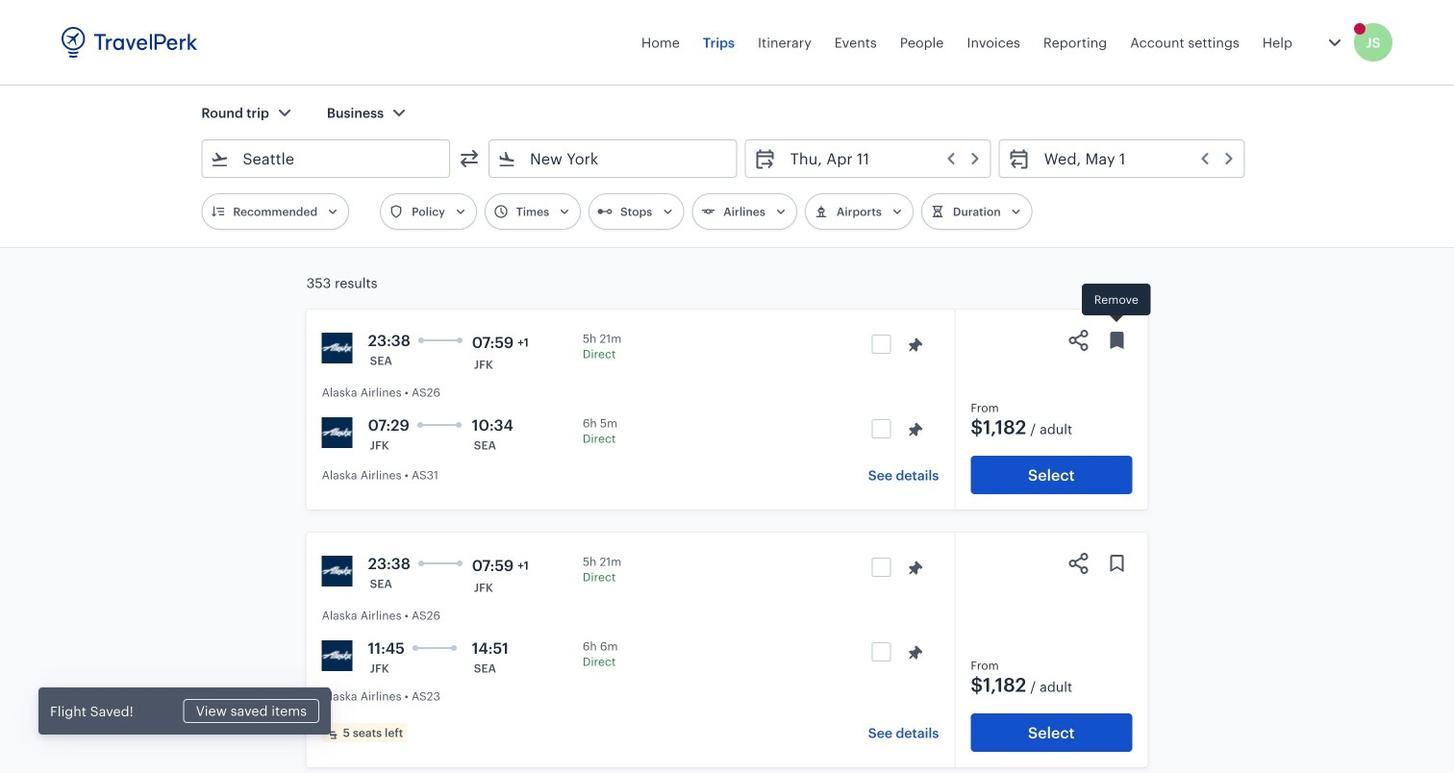 Task type: describe. For each thing, give the bounding box(es) containing it.
Depart field
[[777, 143, 983, 174]]

1 alaska airlines image from the top
[[322, 333, 353, 364]]



Task type: vqa. For each thing, say whether or not it's contained in the screenshot.
first Alaska Airlines icon from the bottom of the page
no



Task type: locate. For each thing, give the bounding box(es) containing it.
alaska airlines image
[[322, 417, 353, 448], [322, 641, 353, 671]]

alaska airlines image for second alaska airlines icon from the bottom of the page
[[322, 417, 353, 448]]

Return field
[[1031, 143, 1237, 174]]

alaska airlines image
[[322, 333, 353, 364], [322, 556, 353, 587]]

1 vertical spatial alaska airlines image
[[322, 556, 353, 587]]

From search field
[[229, 143, 424, 174]]

0 vertical spatial alaska airlines image
[[322, 333, 353, 364]]

1 vertical spatial alaska airlines image
[[322, 641, 353, 671]]

To search field
[[517, 143, 711, 174]]

tooltip
[[1082, 284, 1151, 325]]

0 vertical spatial alaska airlines image
[[322, 417, 353, 448]]

alaska airlines image for second alaska airlines icon from the top of the page
[[322, 641, 353, 671]]

2 alaska airlines image from the top
[[322, 556, 353, 587]]

1 alaska airlines image from the top
[[322, 417, 353, 448]]

2 alaska airlines image from the top
[[322, 641, 353, 671]]



